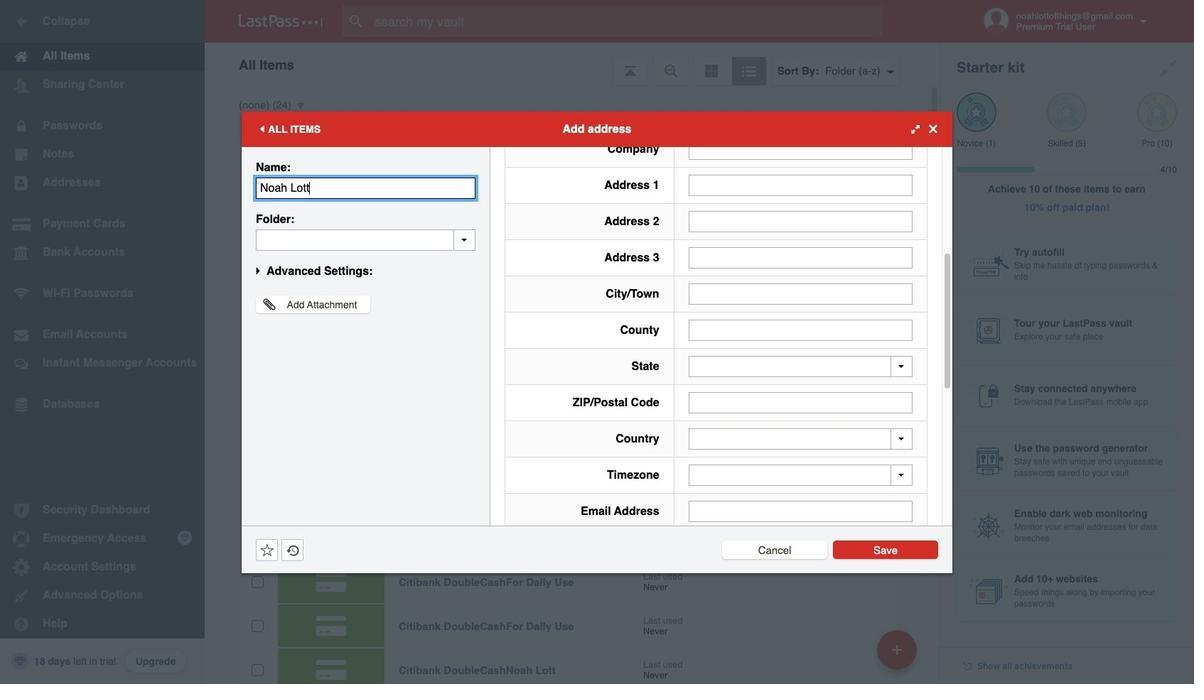 Task type: vqa. For each thing, say whether or not it's contained in the screenshot.
LastPass image
yes



Task type: locate. For each thing, give the bounding box(es) containing it.
lastpass image
[[239, 15, 323, 28]]

dialog
[[242, 111, 953, 573]]

None text field
[[256, 177, 476, 199], [256, 229, 476, 251], [689, 284, 913, 305], [256, 177, 476, 199], [256, 229, 476, 251], [689, 284, 913, 305]]

search my vault text field
[[343, 6, 911, 37]]

None text field
[[689, 139, 913, 160], [689, 175, 913, 196], [689, 211, 913, 232], [689, 247, 913, 269], [689, 320, 913, 341], [689, 356, 913, 378], [689, 392, 913, 414], [689, 501, 913, 523], [689, 139, 913, 160], [689, 175, 913, 196], [689, 211, 913, 232], [689, 247, 913, 269], [689, 320, 913, 341], [689, 356, 913, 378], [689, 392, 913, 414], [689, 501, 913, 523]]



Task type: describe. For each thing, give the bounding box(es) containing it.
new item navigation
[[872, 626, 926, 685]]

new item image
[[892, 645, 902, 655]]

Search search field
[[343, 6, 911, 37]]

main navigation navigation
[[0, 0, 205, 685]]

vault options navigation
[[205, 43, 940, 85]]



